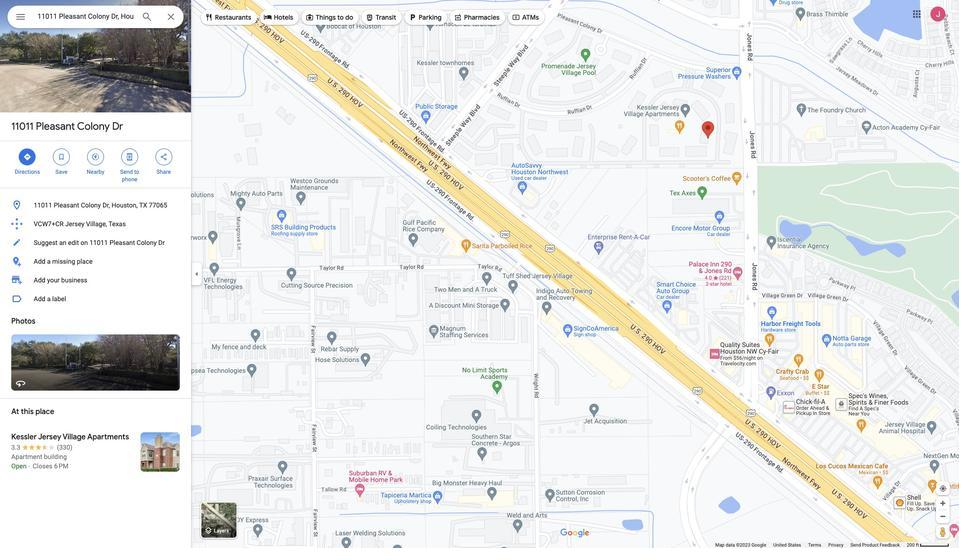 Task type: locate. For each thing, give the bounding box(es) containing it.
to inside send to phone
[[134, 169, 139, 175]]


[[512, 12, 520, 22]]

1 horizontal spatial jersey
[[65, 220, 85, 228]]

colony
[[77, 120, 110, 133], [81, 201, 101, 209], [137, 239, 157, 246]]

0 vertical spatial jersey
[[65, 220, 85, 228]]

building
[[44, 453, 67, 460]]

send product feedback button
[[851, 542, 900, 548]]

business
[[61, 276, 87, 284]]

none field inside 11011 pleasant colony dr, houston, tx 77065 field
[[37, 11, 134, 22]]

transit
[[376, 13, 396, 22]]

to left do
[[337, 13, 344, 22]]

apartment building open ⋅ closes 6 pm
[[11, 453, 68, 470]]

to up phone at top
[[134, 169, 139, 175]]

missing
[[52, 258, 75, 265]]

dr down 77065
[[158, 239, 165, 246]]

jersey for vcw7+cr
[[65, 220, 85, 228]]

add your business
[[34, 276, 87, 284]]

11011 up vcw7+cr
[[34, 201, 52, 209]]

jersey for kessler
[[38, 432, 61, 442]]

place
[[77, 258, 93, 265], [36, 407, 54, 416]]

 parking
[[408, 12, 442, 22]]

0 vertical spatial pleasant
[[36, 120, 75, 133]]

pleasant up 
[[36, 120, 75, 133]]

add a missing place button
[[0, 252, 191, 271]]

apartment
[[11, 453, 42, 460]]

open
[[11, 462, 27, 470]]

jersey inside button
[[65, 220, 85, 228]]

place down on
[[77, 258, 93, 265]]

colony down tx
[[137, 239, 157, 246]]

feedback
[[880, 542, 900, 548]]

pleasant up vcw7+cr jersey village, texas
[[54, 201, 79, 209]]

1 vertical spatial 11011
[[34, 201, 52, 209]]

add down suggest
[[34, 258, 45, 265]]

dr up 'actions for 11011 pleasant colony dr' region
[[112, 120, 123, 133]]

1 vertical spatial colony
[[81, 201, 101, 209]]

states
[[788, 542, 801, 548]]

2 vertical spatial add
[[34, 295, 45, 303]]

1 vertical spatial pleasant
[[54, 201, 79, 209]]

pleasant
[[36, 120, 75, 133], [54, 201, 79, 209], [110, 239, 135, 246]]

0 vertical spatial a
[[47, 258, 51, 265]]

add for add a missing place
[[34, 258, 45, 265]]

1 vertical spatial send
[[851, 542, 861, 548]]

0 horizontal spatial 11011
[[11, 120, 33, 133]]

 pharmacies
[[454, 12, 500, 22]]

add for add a label
[[34, 295, 45, 303]]

 restaurants
[[205, 12, 251, 22]]

11011 pleasant colony dr, houston, tx 77065 button
[[0, 196, 191, 215]]

add a missing place
[[34, 258, 93, 265]]

colony up the 
[[77, 120, 110, 133]]

11011 up 
[[11, 120, 33, 133]]

0 horizontal spatial send
[[120, 169, 133, 175]]

to
[[337, 13, 344, 22], [134, 169, 139, 175]]

0 horizontal spatial place
[[36, 407, 54, 416]]

77065
[[149, 201, 167, 209]]

0 vertical spatial 11011
[[11, 120, 33, 133]]

vcw7+cr jersey village, texas button
[[0, 215, 191, 233]]

 button
[[7, 6, 34, 30]]

photos
[[11, 317, 35, 326]]

0 vertical spatial add
[[34, 258, 45, 265]]

1 horizontal spatial place
[[77, 258, 93, 265]]

1 horizontal spatial dr
[[158, 239, 165, 246]]

colony left dr,
[[81, 201, 101, 209]]

map data ©2023 google
[[715, 542, 766, 548]]

0 vertical spatial place
[[77, 258, 93, 265]]

actions for 11011 pleasant colony dr region
[[0, 141, 191, 188]]

save
[[55, 169, 67, 175]]

1 horizontal spatial send
[[851, 542, 861, 548]]

11011
[[11, 120, 33, 133], [34, 201, 52, 209], [90, 239, 108, 246]]

200
[[907, 542, 915, 548]]

map
[[715, 542, 725, 548]]

1 vertical spatial to
[[134, 169, 139, 175]]

ft
[[916, 542, 919, 548]]

pleasant inside suggest an edit on 11011 pleasant colony dr button
[[110, 239, 135, 246]]

united states button
[[773, 542, 801, 548]]

pleasant inside '11011 pleasant colony dr, houston, tx 77065' button
[[54, 201, 79, 209]]

dr inside suggest an edit on 11011 pleasant colony dr button
[[158, 239, 165, 246]]


[[15, 10, 26, 23]]

0 vertical spatial dr
[[112, 120, 123, 133]]

send inside send to phone
[[120, 169, 133, 175]]


[[264, 12, 272, 22]]

3.3
[[11, 444, 20, 451]]

a left 'missing'
[[47, 258, 51, 265]]

zoom in image
[[940, 500, 947, 507]]

0 vertical spatial colony
[[77, 120, 110, 133]]

pleasant down texas
[[110, 239, 135, 246]]

3 add from the top
[[34, 295, 45, 303]]

send
[[120, 169, 133, 175], [851, 542, 861, 548]]

a for missing
[[47, 258, 51, 265]]

footer containing map data ©2023 google
[[715, 542, 907, 548]]

send inside button
[[851, 542, 861, 548]]

11011 right on
[[90, 239, 108, 246]]

apartments
[[87, 432, 129, 442]]

on
[[81, 239, 88, 246]]

add left label
[[34, 295, 45, 303]]

2 a from the top
[[47, 295, 51, 303]]

2 vertical spatial 11011
[[90, 239, 108, 246]]

directions
[[15, 169, 40, 175]]

send left product at the bottom right of page
[[851, 542, 861, 548]]

0 vertical spatial send
[[120, 169, 133, 175]]

jersey up 3.3 stars 330 reviews image
[[38, 432, 61, 442]]

pleasant for 11011 pleasant colony dr
[[36, 120, 75, 133]]

pharmacies
[[464, 13, 500, 22]]

this
[[21, 407, 34, 416]]

1 vertical spatial dr
[[158, 239, 165, 246]]

zoom out image
[[940, 513, 947, 520]]

0 horizontal spatial to
[[134, 169, 139, 175]]

hotels
[[274, 13, 293, 22]]

vcw7+cr
[[34, 220, 64, 228]]

jersey
[[65, 220, 85, 228], [38, 432, 61, 442]]

add for add your business
[[34, 276, 45, 284]]

0 horizontal spatial jersey
[[38, 432, 61, 442]]


[[205, 12, 213, 22]]

restaurants
[[215, 13, 251, 22]]

phone
[[122, 176, 137, 183]]

layers
[[214, 528, 229, 534]]

united
[[773, 542, 787, 548]]

2 vertical spatial pleasant
[[110, 239, 135, 246]]

footer
[[715, 542, 907, 548]]

2 vertical spatial colony
[[137, 239, 157, 246]]

add a label
[[34, 295, 66, 303]]

1 vertical spatial a
[[47, 295, 51, 303]]


[[408, 12, 417, 22]]

dr
[[112, 120, 123, 133], [158, 239, 165, 246]]

a left label
[[47, 295, 51, 303]]

0 horizontal spatial dr
[[112, 120, 123, 133]]

1 horizontal spatial to
[[337, 13, 344, 22]]

1 horizontal spatial 11011
[[34, 201, 52, 209]]

1 vertical spatial jersey
[[38, 432, 61, 442]]

kessler
[[11, 432, 37, 442]]

1 vertical spatial place
[[36, 407, 54, 416]]

None field
[[37, 11, 134, 22]]


[[125, 152, 134, 162]]


[[91, 152, 100, 162]]

add left your
[[34, 276, 45, 284]]

place right the this
[[36, 407, 54, 416]]

jersey up edit on the left
[[65, 220, 85, 228]]

3.3 stars 330 reviews image
[[11, 443, 72, 452]]

1 add from the top
[[34, 258, 45, 265]]

things
[[316, 13, 336, 22]]

1 vertical spatial add
[[34, 276, 45, 284]]

a for label
[[47, 295, 51, 303]]

send up phone at top
[[120, 169, 133, 175]]

2 add from the top
[[34, 276, 45, 284]]

1 a from the top
[[47, 258, 51, 265]]

6 pm
[[54, 462, 68, 470]]


[[57, 152, 66, 162]]

pleasant for 11011 pleasant colony dr, houston, tx 77065
[[54, 201, 79, 209]]

0 vertical spatial to
[[337, 13, 344, 22]]



Task type: describe. For each thing, give the bounding box(es) containing it.
terms
[[808, 542, 821, 548]]

suggest an edit on 11011 pleasant colony dr
[[34, 239, 165, 246]]

suggest an edit on 11011 pleasant colony dr button
[[0, 233, 191, 252]]


[[305, 12, 314, 22]]

google account: james peterson  
(james.peterson1902@gmail.com) image
[[931, 6, 946, 21]]

kessler jersey village apartments
[[11, 432, 129, 442]]

add your business link
[[0, 271, 191, 289]]

 things to do
[[305, 12, 353, 22]]

collapse side panel image
[[192, 269, 202, 279]]

footer inside the google maps element
[[715, 542, 907, 548]]

texas
[[109, 220, 126, 228]]

11011 for 11011 pleasant colony dr, houston, tx 77065
[[34, 201, 52, 209]]

colony for dr
[[77, 120, 110, 133]]

11011 pleasant colony dr, houston, tx 77065
[[34, 201, 167, 209]]

add a label button
[[0, 289, 191, 308]]

 atms
[[512, 12, 539, 22]]

 transit
[[365, 12, 396, 22]]

google
[[752, 542, 766, 548]]

privacy button
[[829, 542, 844, 548]]

send to phone
[[120, 169, 139, 183]]

share
[[157, 169, 171, 175]]

village
[[63, 432, 86, 442]]

send product feedback
[[851, 542, 900, 548]]

at
[[11, 407, 19, 416]]

parking
[[419, 13, 442, 22]]

tx
[[139, 201, 147, 209]]

send for send product feedback
[[851, 542, 861, 548]]

label
[[52, 295, 66, 303]]

suggest
[[34, 239, 58, 246]]

11011 Pleasant Colony Dr, Houston, TX 77065 field
[[7, 6, 184, 28]]

200 ft button
[[907, 542, 949, 548]]

send for send to phone
[[120, 169, 133, 175]]

place inside button
[[77, 258, 93, 265]]

©2023
[[736, 542, 750, 548]]

your
[[47, 276, 60, 284]]

terms button
[[808, 542, 821, 548]]

11011 pleasant colony dr main content
[[0, 0, 191, 548]]

 hotels
[[264, 12, 293, 22]]

show street view coverage image
[[936, 525, 950, 539]]

product
[[862, 542, 879, 548]]

village,
[[86, 220, 107, 228]]

11011 for 11011 pleasant colony dr
[[11, 120, 33, 133]]

data
[[726, 542, 735, 548]]

privacy
[[829, 542, 844, 548]]


[[454, 12, 462, 22]]

atms
[[522, 13, 539, 22]]

united states
[[773, 542, 801, 548]]


[[160, 152, 168, 162]]

show your location image
[[939, 484, 948, 493]]

edit
[[68, 239, 79, 246]]


[[365, 12, 374, 22]]

2 horizontal spatial 11011
[[90, 239, 108, 246]]

google maps element
[[0, 0, 959, 548]]

houston,
[[112, 201, 138, 209]]

do
[[345, 13, 353, 22]]

vcw7+cr jersey village, texas
[[34, 220, 126, 228]]

an
[[59, 239, 66, 246]]

to inside  things to do
[[337, 13, 344, 22]]

dr,
[[103, 201, 110, 209]]

200 ft
[[907, 542, 919, 548]]

closes
[[33, 462, 52, 470]]

nearby
[[87, 169, 104, 175]]

 search field
[[7, 6, 184, 30]]


[[23, 152, 32, 162]]

11011 pleasant colony dr
[[11, 120, 123, 133]]

at this place
[[11, 407, 54, 416]]

(330)
[[57, 444, 72, 451]]

colony for dr,
[[81, 201, 101, 209]]

⋅
[[28, 462, 31, 470]]



Task type: vqa. For each thing, say whether or not it's contained in the screenshot.
missing's a
yes



